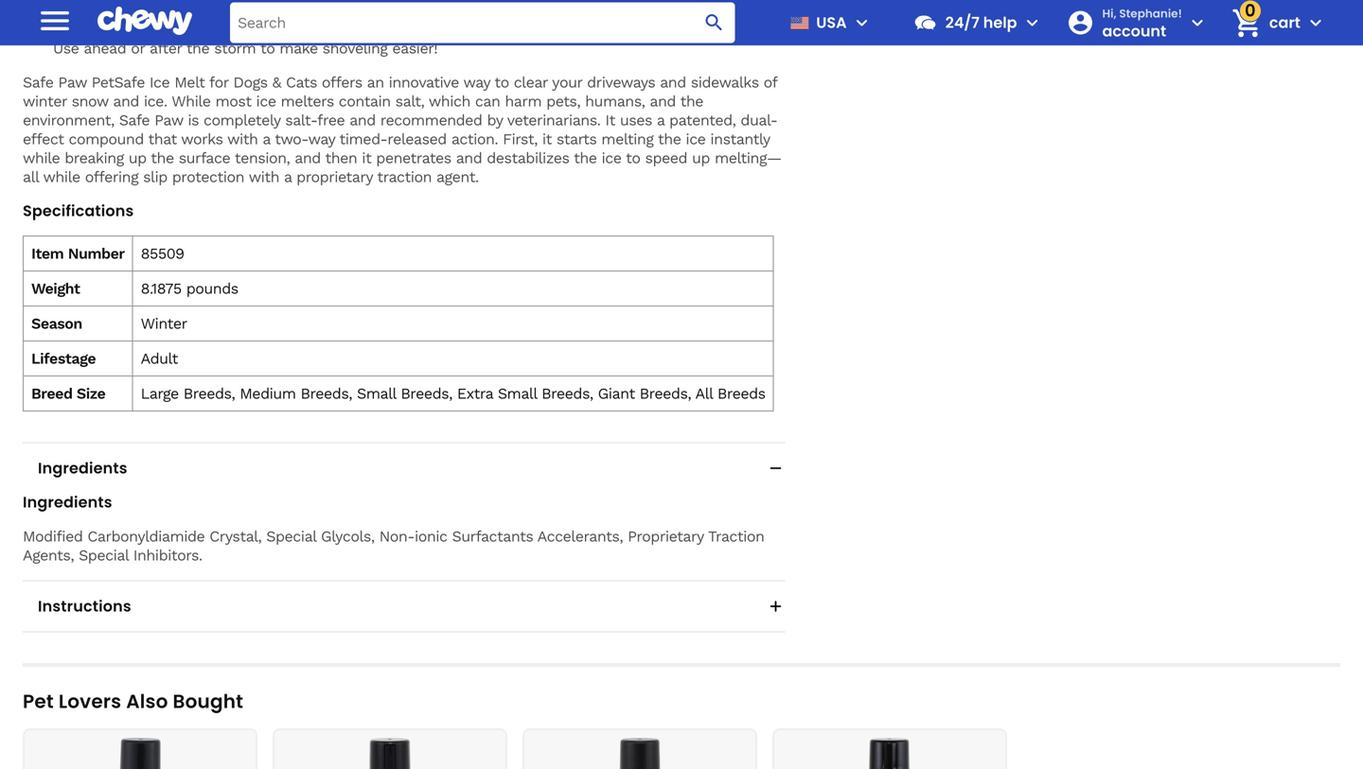 Task type: describe. For each thing, give the bounding box(es) containing it.
can
[[475, 92, 500, 110]]

area
[[754, 0, 784, 0]]

ahead
[[84, 39, 126, 57]]

melting
[[602, 130, 654, 148]]

24/7
[[946, 12, 980, 33]]

ice
[[150, 73, 170, 91]]

learn
[[912, 25, 951, 43]]

most
[[215, 92, 252, 110]]

paw inside green color is easy to spot and distinguish from other ice melters. safe paw pellets cover twice the area of rock salt. time-release formula leaves an invisible "shield" that prevents the ice from sticking for up to 3 days. use ahead or after the storm to make shoveling easier!
[[556, 0, 585, 0]]

size
[[77, 385, 105, 403]]

your
[[552, 73, 583, 91]]

and up patented,
[[660, 73, 686, 91]]

account menu image
[[1186, 11, 1209, 34]]

penetrates
[[376, 149, 451, 167]]

non-
[[379, 528, 415, 546]]

dual-
[[741, 111, 778, 129]]

pet
[[23, 689, 54, 715]]

ice down melting
[[602, 149, 622, 167]]

instructions
[[38, 596, 131, 617]]

3
[[709, 20, 718, 38]]

2 small from the left
[[498, 385, 537, 403]]

safe inside green color is easy to spot and distinguish from other ice melters. safe paw pellets cover twice the area of rock salt. time-release formula leaves an invisible "shield" that prevents the ice from sticking for up to 3 days. use ahead or after the storm to make shoveling easier!
[[521, 0, 552, 0]]

Search text field
[[230, 2, 735, 43]]

and down two-
[[295, 149, 321, 167]]

large breeds, medium breeds, small breeds, extra small breeds, giant breeds, all breeds
[[141, 385, 766, 403]]

modified carbonyldiamide crystal, special glycols, non-ionic surfactants accelerants, proprietary traction agents, special inhibitors.
[[23, 528, 765, 565]]

make
[[280, 39, 318, 57]]

pellets
[[590, 0, 637, 0]]

the up the speed
[[658, 130, 681, 148]]

breaking
[[65, 149, 124, 167]]

melters
[[281, 92, 334, 110]]

0 vertical spatial ingredients
[[38, 458, 128, 479]]

slip
[[143, 168, 167, 186]]

menu image
[[36, 2, 74, 40]]

speed
[[645, 149, 688, 167]]

inhibitors.
[[133, 547, 202, 565]]

item
[[31, 245, 64, 263]]

storm
[[214, 39, 256, 57]]

ice right other
[[435, 0, 455, 0]]

1 breeds, from the left
[[183, 385, 235, 403]]

surface
[[179, 149, 230, 167]]

4 breeds, from the left
[[542, 385, 593, 403]]

cover
[[642, 0, 679, 0]]

lovers
[[59, 689, 121, 715]]

driveways
[[587, 73, 656, 91]]

ice down &
[[256, 92, 276, 110]]

0 vertical spatial with
[[227, 130, 258, 148]]

1 vertical spatial with
[[249, 168, 279, 186]]

for inside safe paw petsafe ice melt for dogs & cats offers an innovative way to clear your driveways and sidewalks of winter snow and ice. while most ice melters contain salt, which can harm pets, humans, and the environment, safe paw is completely salt-free and recommended by veterinarians. it uses a patented, dual- effect compound that works with a two-way timed-released action. first, it starts melting the ice instantly while breaking up the surface tension, and then it penetrates and destabilizes the ice to speed up melting— all while offering slip protection with a proprietary traction agent.
[[209, 73, 229, 91]]

proprietary
[[628, 528, 704, 546]]

pet odor exterminator happy days air freshener, 7-oz spray image
[[782, 739, 998, 770]]

and down action.
[[456, 149, 482, 167]]

pet lovers also bought
[[23, 689, 243, 715]]

large
[[141, 385, 179, 403]]

items image
[[1230, 6, 1264, 40]]

agents,
[[23, 547, 74, 565]]

salt-
[[285, 111, 317, 129]]

0 vertical spatial a
[[657, 111, 665, 129]]

released
[[388, 130, 447, 148]]

hi, stephanie! account
[[1103, 5, 1183, 41]]

5 breeds, from the left
[[640, 385, 691, 403]]

green color is easy to spot and distinguish from other ice melters. safe paw pellets cover twice the area of rock salt. time-release formula leaves an invisible "shield" that prevents the ice from sticking for up to 3 days. use ahead or after the storm to make shoveling easier!
[[53, 0, 784, 57]]

0 vertical spatial from
[[355, 0, 388, 0]]

clear
[[514, 73, 548, 91]]

patented,
[[670, 111, 736, 129]]

pet odor exterminator sugar skull air freshener, 7-oz spray image
[[32, 739, 248, 770]]

3 breeds, from the left
[[401, 385, 453, 403]]

learn more about safe paw from our team of experts
[[912, 25, 1294, 43]]

veterinarians.
[[507, 111, 601, 129]]

starts
[[557, 130, 597, 148]]

1 small from the left
[[357, 385, 396, 403]]

accelerants,
[[538, 528, 623, 546]]

account
[[1103, 20, 1167, 41]]

0 horizontal spatial special
[[79, 547, 129, 565]]

offering
[[85, 168, 138, 186]]

crystal,
[[210, 528, 262, 546]]

from
[[1110, 25, 1146, 43]]

paw down ice.
[[155, 111, 183, 129]]

dogs
[[233, 73, 268, 91]]

the up days.
[[726, 0, 749, 0]]

tension,
[[235, 149, 290, 167]]

pounds
[[186, 280, 238, 298]]

completely
[[204, 111, 281, 129]]

environment,
[[23, 111, 114, 129]]

cart menu image
[[1305, 11, 1328, 34]]

usa
[[817, 12, 847, 33]]

or
[[131, 39, 145, 57]]

petsafe
[[91, 73, 145, 91]]

an inside green color is easy to spot and distinguish from other ice melters. safe paw pellets cover twice the area of rock salt. time-release formula leaves an invisible "shield" that prevents the ice from sticking for up to 3 days. use ahead or after the storm to make shoveling easier!
[[257, 20, 274, 38]]

0 vertical spatial special
[[266, 528, 316, 546]]

medium
[[240, 385, 296, 403]]

2 breeds, from the left
[[301, 385, 352, 403]]

spot
[[209, 0, 240, 0]]

is inside green color is easy to spot and distinguish from other ice melters. safe paw pellets cover twice the area of rock salt. time-release formula leaves an invisible "shield" that prevents the ice from sticking for up to 3 days. use ahead or after the storm to make shoveling easier!
[[139, 0, 150, 0]]

of for safe paw petsafe ice melt for dogs & cats offers an innovative way to clear your driveways and sidewalks of winter snow and ice. while most ice melters contain salt, which can harm pets, humans, and the environment, safe paw is completely salt-free and recommended by veterinarians. it uses a patented, dual- effect compound that works with a two-way timed-released action. first, it starts melting the ice instantly while breaking up the surface tension, and then it penetrates and destabilizes the ice to speed up melting— all while offering slip protection with a proprietary traction agent.
[[764, 73, 777, 91]]

that inside safe paw petsafe ice melt for dogs & cats offers an innovative way to clear your driveways and sidewalks of winter snow and ice. while most ice melters contain salt, which can harm pets, humans, and the environment, safe paw is completely salt-free and recommended by veterinarians. it uses a patented, dual- effect compound that works with a two-way timed-released action. first, it starts melting the ice instantly while breaking up the surface tension, and then it penetrates and destabilizes the ice to speed up melting— all while offering slip protection with a proprietary traction agent.
[[148, 130, 177, 148]]

help menu image
[[1021, 11, 1044, 34]]

safe right the about
[[1041, 25, 1072, 43]]

modified
[[23, 528, 83, 546]]

use
[[53, 39, 79, 57]]

item number
[[31, 245, 125, 263]]

carbonyldiamide
[[87, 528, 205, 546]]

which
[[429, 92, 471, 110]]

leaves
[[208, 20, 252, 38]]



Task type: locate. For each thing, give the bounding box(es) containing it.
1 horizontal spatial it
[[543, 130, 552, 148]]

to up the can
[[495, 73, 509, 91]]

free
[[317, 111, 345, 129]]

24/7 help link
[[906, 0, 1018, 45]]

1 horizontal spatial for
[[644, 20, 663, 38]]

other
[[393, 0, 430, 0]]

0 vertical spatial an
[[257, 20, 274, 38]]

it down timed-
[[362, 149, 372, 167]]

1 horizontal spatial a
[[284, 168, 292, 186]]

innovative
[[389, 73, 459, 91]]

shoveling
[[323, 39, 388, 57]]

paw down the hi,
[[1077, 25, 1105, 43]]

1 horizontal spatial special
[[266, 528, 316, 546]]

1 vertical spatial that
[[148, 130, 177, 148]]

a down tension,
[[284, 168, 292, 186]]

up inside green color is easy to spot and distinguish from other ice melters. safe paw pellets cover twice the area of rock salt. time-release formula leaves an invisible "shield" that prevents the ice from sticking for up to 3 days. use ahead or after the storm to make shoveling easier!
[[668, 20, 686, 38]]

1 horizontal spatial small
[[498, 385, 537, 403]]

humans,
[[585, 92, 645, 110]]

agent.
[[437, 168, 479, 186]]

all
[[696, 385, 713, 403]]

paw left the pellets
[[556, 0, 585, 0]]

harm
[[505, 92, 542, 110]]

destabilizes
[[487, 149, 570, 167]]

effect
[[23, 130, 64, 148]]

action.
[[452, 130, 498, 148]]

is left easy
[[139, 0, 150, 0]]

an inside safe paw petsafe ice melt for dogs & cats offers an innovative way to clear your driveways and sidewalks of winter snow and ice. while most ice melters contain salt, which can harm pets, humans, and the environment, safe paw is completely salt-free and recommended by veterinarians. it uses a patented, dual- effect compound that works with a two-way timed-released action. first, it starts melting the ice instantly while breaking up the surface tension, and then it penetrates and destabilizes the ice to speed up melting— all while offering slip protection with a proprietary traction agent.
[[367, 73, 384, 91]]

0 horizontal spatial that
[[148, 130, 177, 148]]

2 vertical spatial a
[[284, 168, 292, 186]]

0 horizontal spatial for
[[209, 73, 229, 91]]

pet odor exterminator clothesline fresh air freshener, 7-oz bottle image
[[532, 739, 748, 770]]

is inside safe paw petsafe ice melt for dogs & cats offers an innovative way to clear your driveways and sidewalks of winter snow and ice. while most ice melters contain salt, which can harm pets, humans, and the environment, safe paw is completely salt-free and recommended by veterinarians. it uses a patented, dual- effect compound that works with a two-way timed-released action. first, it starts melting the ice instantly while breaking up the surface tension, and then it penetrates and destabilizes the ice to speed up melting— all while offering slip protection with a proprietary traction agent.
[[188, 111, 199, 129]]

special right the crystal, on the left bottom
[[266, 528, 316, 546]]

2 vertical spatial of
[[764, 73, 777, 91]]

that inside green color is easy to spot and distinguish from other ice melters. safe paw pellets cover twice the area of rock salt. time-release formula leaves an invisible "shield" that prevents the ice from sticking for up to 3 days. use ahead or after the storm to make shoveling easier!
[[397, 20, 426, 38]]

0 horizontal spatial is
[[139, 0, 150, 0]]

breed
[[31, 385, 72, 403]]

salt,
[[396, 92, 425, 110]]

winter
[[141, 315, 187, 333]]

breeds, left extra
[[401, 385, 453, 403]]

winter
[[23, 92, 67, 110]]

while right all
[[43, 168, 80, 186]]

0 horizontal spatial from
[[355, 0, 388, 0]]

for down the cover
[[644, 20, 663, 38]]

0 vertical spatial of
[[53, 1, 66, 19]]

0 horizontal spatial small
[[357, 385, 396, 403]]

2 horizontal spatial a
[[657, 111, 665, 129]]

of
[[53, 1, 66, 19], [1223, 25, 1236, 43], [764, 73, 777, 91]]

1 horizontal spatial from
[[548, 20, 581, 38]]

of inside safe paw petsafe ice melt for dogs & cats offers an innovative way to clear your driveways and sidewalks of winter snow and ice. while most ice melters contain salt, which can harm pets, humans, and the environment, safe paw is completely salt-free and recommended by veterinarians. it uses a patented, dual- effect compound that works with a two-way timed-released action. first, it starts melting the ice instantly while breaking up the surface tension, and then it penetrates and destabilizes the ice to speed up melting— all while offering slip protection with a proprietary traction agent.
[[764, 73, 777, 91]]

of inside green color is easy to spot and distinguish from other ice melters. safe paw pellets cover twice the area of rock salt. time-release formula leaves an invisible "shield" that prevents the ice from sticking for up to 3 days. use ahead or after the storm to make shoveling easier!
[[53, 1, 66, 19]]

of for green color is easy to spot and distinguish from other ice melters. safe paw pellets cover twice the area of rock salt. time-release formula leaves an invisible "shield" that prevents the ice from sticking for up to 3 days. use ahead or after the storm to make shoveling easier!
[[53, 1, 66, 19]]

1 vertical spatial special
[[79, 547, 129, 565]]

up up slip
[[129, 149, 146, 167]]

paw up snow
[[58, 73, 87, 91]]

protection
[[172, 168, 244, 186]]

0 horizontal spatial it
[[362, 149, 372, 167]]

uses
[[620, 111, 652, 129]]

works
[[181, 130, 223, 148]]

traction
[[708, 528, 765, 546]]

to left 3
[[690, 20, 704, 38]]

85509
[[141, 245, 184, 263]]

1 horizontal spatial an
[[367, 73, 384, 91]]

to down melting
[[626, 149, 641, 167]]

1 vertical spatial of
[[1223, 25, 1236, 43]]

by
[[487, 111, 503, 129]]

team
[[1181, 25, 1218, 43]]

to left make
[[260, 39, 275, 57]]

0 horizontal spatial way
[[308, 130, 335, 148]]

release
[[95, 20, 145, 38]]

easier!
[[392, 39, 438, 57]]

green
[[53, 0, 95, 0]]

8.1875
[[141, 280, 182, 298]]

sticking
[[586, 20, 639, 38]]

of down green
[[53, 1, 66, 19]]

0 horizontal spatial an
[[257, 20, 274, 38]]

an right leaves
[[257, 20, 274, 38]]

surfactants
[[452, 528, 533, 546]]

that up easier!
[[397, 20, 426, 38]]

0 horizontal spatial a
[[263, 130, 270, 148]]

that down ice.
[[148, 130, 177, 148]]

to right easy
[[190, 0, 204, 0]]

breeds, right large
[[183, 385, 235, 403]]

days.
[[722, 20, 757, 38]]

24/7 help
[[946, 12, 1018, 33]]

then
[[325, 149, 357, 167]]

0 horizontal spatial of
[[53, 1, 66, 19]]

0 vertical spatial it
[[543, 130, 552, 148]]

snow
[[72, 92, 108, 110]]

first,
[[503, 130, 538, 148]]

more
[[956, 25, 991, 43]]

number
[[68, 245, 125, 263]]

1 vertical spatial for
[[209, 73, 229, 91]]

0 vertical spatial that
[[397, 20, 426, 38]]

menu image
[[851, 11, 874, 34]]

an
[[257, 20, 274, 38], [367, 73, 384, 91]]

instantly
[[711, 130, 770, 148]]

way up the can
[[464, 73, 490, 91]]

the
[[726, 0, 749, 0], [495, 20, 519, 38], [186, 39, 210, 57], [681, 92, 704, 110], [658, 130, 681, 148], [151, 149, 174, 167], [574, 149, 597, 167]]

melting—
[[715, 149, 782, 167]]

the down "formula" on the left of the page
[[186, 39, 210, 57]]

rock
[[71, 1, 101, 19]]

of right team at right top
[[1223, 25, 1236, 43]]

the up patented,
[[681, 92, 704, 110]]

breeds, left all
[[640, 385, 691, 403]]

and up timed-
[[350, 111, 376, 129]]

formula
[[149, 20, 204, 38]]

0 vertical spatial while
[[23, 149, 60, 167]]

1 vertical spatial ingredients
[[23, 492, 112, 513]]

season
[[31, 315, 82, 333]]

and inside green color is easy to spot and distinguish from other ice melters. safe paw pellets cover twice the area of rock salt. time-release formula leaves an invisible "shield" that prevents the ice from sticking for up to 3 days. use ahead or after the storm to make shoveling easier!
[[244, 0, 271, 0]]

submit search image
[[703, 11, 726, 34]]

safe
[[521, 0, 552, 0], [1041, 25, 1072, 43], [23, 73, 53, 91], [119, 111, 150, 129]]

it down the veterinarians.
[[543, 130, 552, 148]]

for
[[644, 20, 663, 38], [209, 73, 229, 91]]

an up contain
[[367, 73, 384, 91]]

1 horizontal spatial that
[[397, 20, 426, 38]]

a
[[657, 111, 665, 129], [263, 130, 270, 148], [284, 168, 292, 186]]

1 vertical spatial from
[[548, 20, 581, 38]]

safe up winter
[[23, 73, 53, 91]]

while
[[23, 149, 60, 167], [43, 168, 80, 186]]

0 vertical spatial for
[[644, 20, 663, 38]]

with down completely
[[227, 130, 258, 148]]

up
[[668, 20, 686, 38], [129, 149, 146, 167], [692, 149, 710, 167]]

melters.
[[459, 0, 516, 0]]

it
[[543, 130, 552, 148], [362, 149, 372, 167]]

is down while
[[188, 111, 199, 129]]

1 horizontal spatial of
[[764, 73, 777, 91]]

lifestage
[[31, 350, 96, 368]]

ingredients image
[[766, 459, 785, 478]]

Product search field
[[230, 2, 735, 43]]

to
[[190, 0, 204, 0], [690, 20, 704, 38], [260, 39, 275, 57], [495, 73, 509, 91], [626, 149, 641, 167]]

the down melters.
[[495, 20, 519, 38]]

and down petsafe
[[113, 92, 139, 110]]

0 vertical spatial is
[[139, 0, 150, 0]]

recommended
[[380, 111, 482, 129]]

a right uses
[[657, 111, 665, 129]]

special down carbonyldiamide
[[79, 547, 129, 565]]

ice up clear
[[523, 20, 543, 38]]

with
[[227, 130, 258, 148], [249, 168, 279, 186]]

list
[[23, 729, 1341, 770]]

salt.
[[106, 1, 135, 19]]

1 vertical spatial an
[[367, 73, 384, 91]]

compound
[[69, 130, 144, 148]]

while
[[172, 92, 211, 110]]

ice down patented,
[[686, 130, 706, 148]]

chewy home image
[[98, 0, 192, 42]]

from left sticking
[[548, 20, 581, 38]]

also
[[126, 689, 168, 715]]

timed-
[[340, 130, 388, 148]]

prevents
[[430, 20, 491, 38]]

1 vertical spatial is
[[188, 111, 199, 129]]

from up "shield"
[[355, 0, 388, 0]]

2 horizontal spatial up
[[692, 149, 710, 167]]

safe down ice.
[[119, 111, 150, 129]]

1 vertical spatial while
[[43, 168, 80, 186]]

1 vertical spatial way
[[308, 130, 335, 148]]

breeds, left the giant
[[542, 385, 593, 403]]

pet odor exterminator orange lemon splash air freshener, 7-oz spray image
[[282, 739, 498, 770]]

bought
[[173, 689, 243, 715]]

up right the speed
[[692, 149, 710, 167]]

the down starts
[[574, 149, 597, 167]]

and right spot
[[244, 0, 271, 0]]

8.1875 pounds
[[141, 280, 238, 298]]

proprietary
[[297, 168, 373, 186]]

that
[[397, 20, 426, 38], [148, 130, 177, 148]]

instructions image
[[766, 598, 785, 617]]

with down tension,
[[249, 168, 279, 186]]

cart
[[1270, 12, 1301, 33]]

1 vertical spatial it
[[362, 149, 372, 167]]

while down effect
[[23, 149, 60, 167]]

from
[[355, 0, 388, 0], [548, 20, 581, 38]]

color
[[99, 0, 134, 0]]

1 horizontal spatial way
[[464, 73, 490, 91]]

and up uses
[[650, 92, 676, 110]]

for inside green color is easy to spot and distinguish from other ice melters. safe paw pellets cover twice the area of rock salt. time-release formula leaves an invisible "shield" that prevents the ice from sticking for up to 3 days. use ahead or after the storm to make shoveling easier!
[[644, 20, 663, 38]]

small
[[357, 385, 396, 403], [498, 385, 537, 403]]

the up slip
[[151, 149, 174, 167]]

chewy support image
[[914, 10, 938, 35]]

up down the cover
[[668, 20, 686, 38]]

2 horizontal spatial of
[[1223, 25, 1236, 43]]

and
[[244, 0, 271, 0], [660, 73, 686, 91], [113, 92, 139, 110], [650, 92, 676, 110], [350, 111, 376, 129], [295, 149, 321, 167], [456, 149, 482, 167]]

twice
[[684, 0, 722, 0]]

safe right melters.
[[521, 0, 552, 0]]

pets,
[[547, 92, 581, 110]]

experts
[[1241, 25, 1294, 43]]

breeds,
[[183, 385, 235, 403], [301, 385, 352, 403], [401, 385, 453, 403], [542, 385, 593, 403], [640, 385, 691, 403]]

ice
[[435, 0, 455, 0], [523, 20, 543, 38], [256, 92, 276, 110], [686, 130, 706, 148], [602, 149, 622, 167]]

glycols,
[[321, 528, 375, 546]]

breeds
[[718, 385, 766, 403]]

1 horizontal spatial up
[[668, 20, 686, 38]]

usa button
[[783, 0, 874, 45]]

of up dual-
[[764, 73, 777, 91]]

1 horizontal spatial is
[[188, 111, 199, 129]]

1 vertical spatial a
[[263, 130, 270, 148]]

breeds, right medium
[[301, 385, 352, 403]]

way down free
[[308, 130, 335, 148]]

for up most
[[209, 73, 229, 91]]

a up tension,
[[263, 130, 270, 148]]

special
[[266, 528, 316, 546], [79, 547, 129, 565]]

sidewalks
[[691, 73, 759, 91]]

0 horizontal spatial up
[[129, 149, 146, 167]]

0 vertical spatial way
[[464, 73, 490, 91]]



Task type: vqa. For each thing, say whether or not it's contained in the screenshot.


